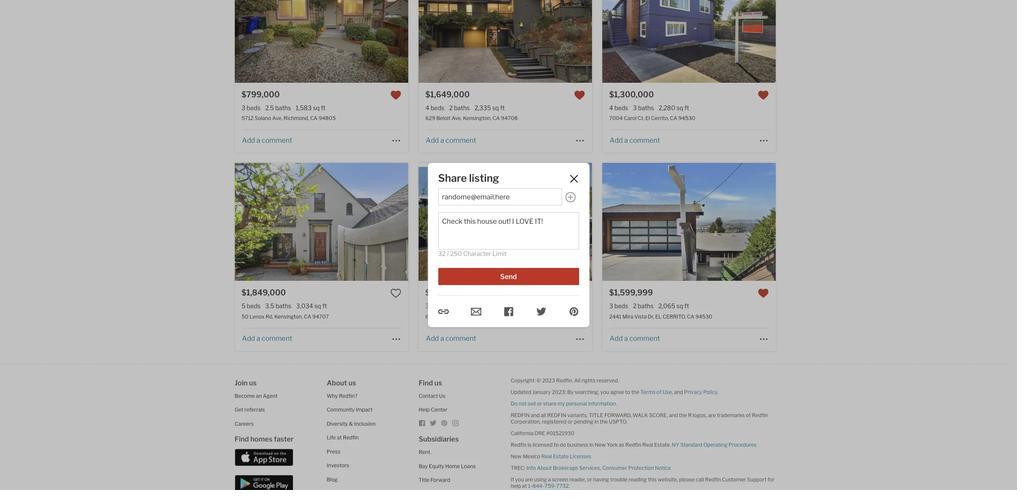 Task type: describe. For each thing, give the bounding box(es) containing it.
a for $1,649,000
[[441, 137, 444, 145]]

a for $1,300,000
[[624, 137, 628, 145]]

if
[[511, 477, 514, 483]]

ny
[[672, 442, 680, 449]]

send
[[500, 273, 517, 281]]

2 horizontal spatial ave,
[[467, 314, 477, 320]]

&
[[349, 421, 353, 428]]

trec: info about brokerage services , consumer protection notice
[[511, 465, 671, 472]]

redfin is licensed to do business in new york as redfin real estate. ny standard operating procedures
[[511, 442, 757, 449]]

redfin twitter image
[[430, 420, 437, 427]]

add a comment button for $799,000
[[242, 137, 293, 145]]

investors button
[[327, 463, 349, 469]]

add a comment button for $1,599,999
[[609, 335, 661, 343]]

1,432
[[475, 303, 490, 310]]

3.5
[[265, 303, 274, 310]]

reading
[[629, 477, 647, 483]]

0 horizontal spatial about
[[327, 379, 347, 388]]

share
[[543, 401, 557, 407]]

2 photo of 629 beloit ave, kensington, ca 94708 image from the left
[[419, 0, 592, 83]]

share listing element
[[438, 172, 558, 185]]

ca down 2,335 sq ft
[[493, 115, 500, 122]]

ft for $1,649,000
[[500, 104, 505, 112]]

759-
[[545, 483, 556, 490]]

kensington, for $1,649,000
[[463, 115, 492, 122]]

1 horizontal spatial the
[[632, 389, 640, 396]]

impact
[[356, 407, 373, 414]]

0 vertical spatial ,
[[672, 389, 673, 396]]

1 horizontal spatial new
[[595, 442, 606, 449]]

business
[[567, 442, 589, 449]]

redfin?
[[339, 393, 358, 400]]

new mexico real estate licenses
[[511, 454, 591, 460]]

a inside if you are using a screen reader, or having trouble reading this website, please call redfin customer support for help at
[[548, 477, 551, 483]]

info
[[527, 465, 536, 472]]

redfin inside redfin and all redfin variants, title forward, walk score, and the r logos, are trademarks of redfin corporation, registered or pending in the uspto.
[[752, 413, 768, 419]]

2,335
[[475, 104, 491, 112]]

help center
[[419, 407, 448, 414]]

1 photo of 2441 mira vista dr, el cerrito, ca 94530 image from the left
[[429, 163, 603, 281]]

2 vertical spatial .
[[569, 483, 570, 490]]

download the redfin app on the apple app store image
[[235, 450, 293, 467]]

1 vertical spatial new
[[511, 454, 522, 460]]

3,034
[[296, 303, 313, 310]]

life at redfin button
[[327, 435, 359, 442]]

community impact
[[327, 407, 373, 414]]

and left all
[[531, 413, 540, 419]]

2 horizontal spatial .
[[717, 389, 719, 396]]

1-844-759-7732 .
[[528, 483, 570, 490]]

2441
[[609, 314, 622, 320]]

of inside redfin and all redfin variants, title forward, walk score, and the r logos, are trademarks of redfin corporation, registered or pending in the uspto.
[[746, 413, 751, 419]]

ft for $1,849,000
[[323, 303, 327, 310]]

faster
[[274, 436, 294, 444]]

1 redfin from the left
[[511, 413, 530, 419]]

find for find homes faster
[[235, 436, 249, 444]]

redfin pinterest image
[[441, 420, 448, 427]]

a for $1,849,000
[[257, 335, 260, 343]]

a for $1,599,999
[[624, 335, 628, 343]]

1 vertical spatial .
[[616, 401, 617, 407]]

1 photo of 50 lenox rd, kensington, ca 94707 image from the left
[[61, 163, 235, 281]]

get
[[235, 407, 244, 414]]

1,583 sq ft
[[296, 104, 326, 112]]

ave, for $1,649,000
[[452, 115, 462, 122]]

2 photo of 6823 glen mawr ave, el cerrito, ca 94530 image from the left
[[419, 163, 592, 281]]

vista
[[635, 314, 647, 320]]

3 for $799,000
[[242, 104, 245, 112]]

1 horizontal spatial to
[[625, 389, 630, 396]]

licenses
[[570, 454, 591, 460]]

consumer protection notice link
[[602, 465, 671, 472]]

us for join us
[[249, 379, 257, 388]]

7004
[[609, 115, 623, 122]]

operating
[[704, 442, 728, 449]]

baths for $1,649,000
[[454, 104, 470, 112]]

$1,300,000
[[609, 90, 654, 99]]

5712
[[242, 115, 254, 122]]

1 horizontal spatial cerrito,
[[651, 115, 669, 122]]

2,065 sq ft
[[659, 303, 689, 310]]

limit
[[493, 250, 507, 258]]

ca down 1,432 sq ft
[[503, 314, 510, 320]]

7004 carol ct, el cerrito, ca 94530
[[609, 115, 696, 122]]

2 for $1,649,000
[[449, 104, 453, 112]]

title forward button
[[419, 478, 450, 484]]

beds for $1,599,999
[[615, 303, 628, 310]]

1 vertical spatial about
[[537, 465, 552, 472]]

94530 for $895,000
[[511, 314, 528, 320]]

©
[[537, 378, 541, 384]]

contact us
[[419, 393, 446, 400]]

add for $1,649,000
[[426, 137, 439, 145]]

dre
[[535, 431, 545, 437]]

0 horizontal spatial of
[[657, 389, 662, 396]]

comment for $1,649,000
[[446, 137, 476, 145]]

3 up carol
[[633, 104, 637, 112]]

add a comment for $799,000
[[242, 137, 292, 145]]

privacy
[[684, 389, 702, 396]]

download the redfin app from the google play store image
[[235, 476, 293, 491]]

add a comment for $1,849,000
[[242, 335, 292, 343]]

1-844-759-7732 link
[[528, 483, 569, 490]]

favorite button image for $1,599,999
[[758, 288, 769, 299]]

diversity & inclusion button
[[327, 421, 376, 428]]

add for $1,849,000
[[242, 335, 255, 343]]

0 horizontal spatial the
[[600, 419, 608, 425]]

ft for $799,000
[[321, 104, 326, 112]]

baths for $1,300,000
[[638, 104, 654, 112]]

3 photo of 2441 mira vista dr, el cerrito, ca 94530 image from the left
[[776, 163, 950, 281]]

registered
[[542, 419, 567, 425]]

us for about us
[[349, 379, 356, 388]]

and right use
[[674, 389, 683, 396]]

ave, for $799,000
[[272, 115, 283, 122]]

2,280 sq ft
[[659, 104, 689, 112]]

redfin left is
[[511, 442, 527, 449]]

personal
[[566, 401, 587, 407]]

add a comment button for $1,300,000
[[609, 137, 661, 145]]

ft for $895,000
[[499, 303, 504, 310]]

a for $799,000
[[257, 137, 260, 145]]

redfin right "as"
[[626, 442, 642, 449]]

1 vertical spatial ,
[[600, 465, 601, 472]]

baths for $799,000
[[275, 104, 291, 112]]

comment for $1,599,999
[[630, 335, 660, 343]]

1 photo of 6823 glen mawr ave, el cerrito, ca 94530 image from the left
[[245, 163, 419, 281]]

not
[[519, 401, 527, 407]]

share
[[438, 172, 467, 185]]

comment for $799,000
[[262, 137, 292, 145]]

careers
[[235, 421, 254, 428]]

redfin instagram image
[[452, 420, 459, 427]]

about us
[[327, 379, 356, 388]]

a for $895,000
[[441, 335, 444, 343]]

please
[[679, 477, 695, 483]]

2 photo of 7004 carol ct, el cerrito, ca 94530 image from the left
[[603, 0, 776, 83]]

licensed
[[533, 442, 553, 449]]

by
[[567, 389, 574, 396]]

1 photo of 629 beloit ave, kensington, ca 94708 image from the left
[[245, 0, 419, 83]]

2023:
[[552, 389, 566, 396]]

title
[[419, 478, 430, 484]]

or inside redfin and all redfin variants, title forward, walk score, and the r logos, are trademarks of redfin corporation, registered or pending in the uspto.
[[568, 419, 573, 425]]

sq for $1,849,000
[[315, 303, 321, 310]]

0 vertical spatial real
[[643, 442, 653, 449]]

2.5
[[265, 104, 274, 112]]

#01521930
[[547, 431, 575, 437]]

us for find us
[[435, 379, 442, 388]]

favorite button image for $1,849,000
[[390, 288, 401, 299]]

2.5 baths
[[265, 104, 291, 112]]

do
[[511, 401, 518, 407]]

title
[[589, 413, 604, 419]]

comment for $895,000
[[446, 335, 476, 343]]

1 photo of 7004 carol ct, el cerrito, ca 94530 image from the left
[[429, 0, 603, 83]]

32 / 250 character limit
[[438, 250, 507, 258]]

comment for $1,300,000
[[630, 137, 660, 145]]

4 beds for $1,300,000
[[609, 104, 628, 112]]

my
[[558, 401, 565, 407]]

favorite button image for $895,000
[[574, 288, 585, 299]]

baths for $1,849,000
[[276, 303, 292, 310]]

ft for $1,599,999
[[685, 303, 689, 310]]

2 photo of 5712 solano ave, richmond, ca 94805 image from the left
[[235, 0, 408, 83]]

why
[[327, 393, 338, 400]]

4 beds for $1,649,000
[[426, 104, 445, 112]]

3 photo of 6823 glen mawr ave, el cerrito, ca 94530 image from the left
[[592, 163, 766, 281]]

updated
[[511, 389, 532, 396]]

redfin down &
[[343, 435, 359, 442]]

sq for $895,000
[[491, 303, 498, 310]]

agree
[[611, 389, 624, 396]]

do
[[560, 442, 566, 449]]

3 photo of 5712 solano ave, richmond, ca 94805 image from the left
[[408, 0, 582, 83]]

inclusion
[[354, 421, 376, 428]]

4 for $1,649,000
[[426, 104, 429, 112]]

2 horizontal spatial the
[[679, 413, 687, 419]]

investors
[[327, 463, 349, 469]]

2 for $1,599,999
[[633, 303, 637, 310]]

3 beds for $1,599,999
[[609, 303, 628, 310]]

comment for $1,849,000
[[262, 335, 292, 343]]

2 photo of 50 lenox rd, kensington, ca 94707 image from the left
[[235, 163, 408, 281]]

get referrals button
[[235, 407, 265, 414]]

629 beloit ave, kensington, ca 94708
[[426, 115, 518, 122]]

services
[[579, 465, 600, 472]]

glen
[[440, 314, 451, 320]]

2 baths for $1,599,999
[[633, 303, 654, 310]]

2,065
[[659, 303, 675, 310]]

2,280
[[659, 104, 676, 112]]

richmond,
[[284, 115, 309, 122]]

beds for $1,649,000
[[431, 104, 445, 112]]

standard
[[681, 442, 703, 449]]

beds for $1,300,000
[[615, 104, 628, 112]]

trademarks
[[717, 413, 745, 419]]

and right score,
[[669, 413, 678, 419]]

referrals
[[245, 407, 265, 414]]

bay equity home loans
[[419, 464, 476, 470]]

1,583
[[296, 104, 312, 112]]

favorite button image for $799,000
[[390, 90, 401, 101]]

0 horizontal spatial in
[[590, 442, 594, 449]]

1 horizontal spatial el
[[646, 115, 650, 122]]

call
[[696, 477, 704, 483]]



Task type: vqa. For each thing, say whether or not it's contained in the screenshot.


Task type: locate. For each thing, give the bounding box(es) containing it.
rights
[[582, 378, 596, 384]]

this
[[648, 477, 657, 483]]

to left "do"
[[554, 442, 559, 449]]

0 vertical spatial new
[[595, 442, 606, 449]]

are inside if you are using a screen reader, or having trouble reading this website, please call redfin customer support for help at
[[525, 477, 533, 483]]

4
[[426, 104, 429, 112], [609, 104, 613, 112]]

using
[[534, 477, 547, 483]]

help
[[511, 483, 521, 490]]

94530
[[679, 115, 696, 122], [511, 314, 528, 320], [696, 314, 713, 320]]

1 photo of 5712 solano ave, richmond, ca 94805 image from the left
[[61, 0, 235, 83]]

photo of 50 lenox rd, kensington, ca 94707 image
[[61, 163, 235, 281], [235, 163, 408, 281], [408, 163, 582, 281]]

favorite button image
[[390, 90, 401, 101], [390, 288, 401, 299]]

4 up 7004
[[609, 104, 613, 112]]

are right logos,
[[708, 413, 716, 419]]

if you are using a screen reader, or having trouble reading this website, please call redfin customer support for help at
[[511, 477, 775, 490]]

baths up ct,
[[638, 104, 654, 112]]

at
[[337, 435, 342, 442], [522, 483, 527, 490]]

add a comment for $1,649,000
[[426, 137, 476, 145]]

2 redfin from the left
[[547, 413, 566, 419]]

1 horizontal spatial .
[[616, 401, 617, 407]]

beds for $895,000
[[431, 303, 444, 310]]

1 horizontal spatial 4
[[609, 104, 613, 112]]

favorite button checkbox
[[574, 90, 585, 101], [758, 90, 769, 101], [574, 288, 585, 299]]

screen
[[552, 477, 569, 483]]

a right 'using'
[[548, 477, 551, 483]]

0 vertical spatial .
[[717, 389, 719, 396]]

4 beds up the '629'
[[426, 104, 445, 112]]

add a comment button for $895,000
[[426, 335, 477, 343]]

0 horizontal spatial or
[[537, 401, 542, 407]]

1 horizontal spatial ave,
[[452, 115, 462, 122]]

character
[[463, 250, 491, 258]]

about up 'using'
[[537, 465, 552, 472]]

5712 solano ave, richmond, ca 94805
[[242, 115, 336, 122]]

favorite button checkbox for $799,000
[[390, 90, 401, 101]]

photo of 6823 glen mawr ave, el cerrito, ca 94530 image
[[245, 163, 419, 281], [419, 163, 592, 281], [592, 163, 766, 281]]

home
[[445, 464, 460, 470]]

0 horizontal spatial real
[[542, 454, 552, 460]]

us
[[249, 379, 257, 388], [349, 379, 356, 388], [435, 379, 442, 388]]

beds right 5
[[247, 303, 261, 310]]

sq up 94707
[[315, 303, 321, 310]]

0 horizontal spatial el
[[478, 314, 483, 320]]

new up trec:
[[511, 454, 522, 460]]

. right privacy
[[717, 389, 719, 396]]

3 for $1,599,999
[[609, 303, 613, 310]]

1 vertical spatial find
[[235, 436, 249, 444]]

1 4 beds from the left
[[426, 104, 445, 112]]

add a comment down solano
[[242, 137, 292, 145]]

1 vertical spatial el
[[478, 314, 483, 320]]

beds for $799,000
[[247, 104, 261, 112]]

ft up cerrito,
[[685, 303, 689, 310]]

beds up beloit
[[431, 104, 445, 112]]

3 beds up 5712
[[242, 104, 261, 112]]

kensington, down 2,335
[[463, 115, 492, 122]]

1 horizontal spatial or
[[568, 419, 573, 425]]

0 vertical spatial to
[[625, 389, 630, 396]]

94530 down send
[[511, 314, 528, 320]]

2 up vista on the right bottom
[[633, 303, 637, 310]]

0 horizontal spatial ,
[[600, 465, 601, 472]]

comment down 629 beloit ave, kensington, ca 94708
[[446, 137, 476, 145]]

0 horizontal spatial are
[[525, 477, 533, 483]]

favorite button checkbox for $1,300,000
[[758, 90, 769, 101]]

1 vertical spatial real
[[542, 454, 552, 460]]

2
[[449, 104, 453, 112], [633, 303, 637, 310]]

2 favorite button image from the top
[[390, 288, 401, 299]]

add a comment down beloit
[[426, 137, 476, 145]]

0 vertical spatial 2
[[449, 104, 453, 112]]

add down 6823
[[426, 335, 439, 343]]

having
[[593, 477, 609, 483]]

share listing
[[438, 172, 499, 185]]

terms
[[641, 389, 656, 396]]

ca right cerrito,
[[687, 314, 695, 320]]

photo of 2441 mira vista dr, el cerrito, ca 94530 image
[[429, 163, 603, 281], [603, 163, 776, 281], [776, 163, 950, 281]]

real
[[643, 442, 653, 449], [542, 454, 552, 460]]

2 baths up vista on the right bottom
[[633, 303, 654, 310]]

3 photo of 7004 carol ct, el cerrito, ca 94530 image from the left
[[776, 0, 950, 83]]

redfin.
[[556, 378, 573, 384]]

$895,000
[[426, 289, 464, 298]]

1 horizontal spatial redfin
[[547, 413, 566, 419]]

1 horizontal spatial real
[[643, 442, 653, 449]]

brokerage
[[553, 465, 578, 472]]

or left pending
[[568, 419, 573, 425]]

0 horizontal spatial 2 baths
[[449, 104, 470, 112]]

comment down rd,
[[262, 335, 292, 343]]

ca down "1,583 sq ft"
[[310, 115, 318, 122]]

contact us button
[[419, 393, 446, 400]]

add a comment button for $1,649,000
[[426, 137, 477, 145]]

in inside redfin and all redfin variants, title forward, walk score, and the r logos, are trademarks of redfin corporation, registered or pending in the uspto.
[[595, 419, 599, 425]]

0 horizontal spatial cerrito,
[[484, 314, 501, 320]]

0 vertical spatial find
[[419, 379, 433, 388]]

0 horizontal spatial you
[[515, 477, 524, 483]]

sq for $799,000
[[313, 104, 320, 112]]

real down licensed
[[542, 454, 552, 460]]

add a comment down glen
[[426, 335, 476, 343]]

ave, right the mawr
[[467, 314, 477, 320]]

favorite button checkbox for $1,649,000
[[574, 90, 585, 101]]

3 up 6823
[[426, 303, 429, 310]]

policy
[[703, 389, 717, 396]]

0 vertical spatial or
[[537, 401, 542, 407]]

1 vertical spatial in
[[590, 442, 594, 449]]

sq right 2,335
[[492, 104, 499, 112]]

community impact button
[[327, 407, 373, 414]]

info about brokerage services link
[[527, 465, 600, 472]]

1 vertical spatial 2 baths
[[633, 303, 654, 310]]

2 4 from the left
[[609, 104, 613, 112]]

beds for $1,849,000
[[247, 303, 261, 310]]

0 vertical spatial at
[[337, 435, 342, 442]]

copyright:
[[511, 378, 536, 384]]

sq for $1,599,999
[[677, 303, 683, 310]]

1 vertical spatial kensington,
[[275, 314, 303, 320]]

0 horizontal spatial find
[[235, 436, 249, 444]]

kensington, for $1,849,000
[[275, 314, 303, 320]]

baths for $1,599,999
[[638, 303, 654, 310]]

photo of 5712 solano ave, richmond, ca 94805 image
[[61, 0, 235, 83], [235, 0, 408, 83], [408, 0, 582, 83]]

1 horizontal spatial at
[[522, 483, 527, 490]]

become an agent button
[[235, 393, 278, 400]]

add a comment for $895,000
[[426, 335, 476, 343]]

cerrito, down 1,432 sq ft
[[484, 314, 501, 320]]

redfin down not
[[511, 413, 530, 419]]

add a comment down rd,
[[242, 335, 292, 343]]

0 vertical spatial favorite button image
[[390, 90, 401, 101]]

add a comment down vista on the right bottom
[[610, 335, 660, 343]]

add for $799,000
[[242, 137, 255, 145]]

add down 5712
[[242, 137, 255, 145]]

york
[[607, 442, 618, 449]]

1 vertical spatial 2
[[633, 303, 637, 310]]

a down solano
[[257, 137, 260, 145]]

0 horizontal spatial 4 beds
[[426, 104, 445, 112]]

0 vertical spatial in
[[595, 419, 599, 425]]

1 horizontal spatial 2
[[633, 303, 637, 310]]

about up why
[[327, 379, 347, 388]]

the left terms
[[632, 389, 640, 396]]

1 us from the left
[[249, 379, 257, 388]]

favorite button checkbox
[[390, 90, 401, 101], [390, 288, 401, 299], [758, 288, 769, 299]]

at inside if you are using a screen reader, or having trouble reading this website, please call redfin customer support for help at
[[522, 483, 527, 490]]

el down 1,432
[[478, 314, 483, 320]]

0 vertical spatial el
[[646, 115, 650, 122]]

redfin inside if you are using a screen reader, or having trouble reading this website, please call redfin customer support for help at
[[705, 477, 721, 483]]

a down the mira
[[624, 335, 628, 343]]

a down carol
[[624, 137, 628, 145]]

6823 glen mawr ave, el cerrito, ca 94530
[[426, 314, 528, 320]]

4 for $1,300,000
[[609, 104, 613, 112]]

1 vertical spatial cerrito,
[[484, 314, 501, 320]]

94530 down 2,280 sq ft
[[679, 115, 696, 122]]

redfin right trademarks
[[752, 413, 768, 419]]

a down glen
[[441, 335, 444, 343]]

beds up 6823
[[431, 303, 444, 310]]

0 vertical spatial about
[[327, 379, 347, 388]]

el
[[646, 115, 650, 122], [478, 314, 483, 320]]

consumer
[[602, 465, 627, 472]]

trec:
[[511, 465, 525, 472]]

add a comment down carol
[[610, 137, 660, 145]]

0 horizontal spatial 4
[[426, 104, 429, 112]]

0 horizontal spatial new
[[511, 454, 522, 460]]

you inside if you are using a screen reader, or having trouble reading this website, please call redfin customer support for help at
[[515, 477, 524, 483]]

1 horizontal spatial about
[[537, 465, 552, 472]]

3 photo of 50 lenox rd, kensington, ca 94707 image from the left
[[408, 163, 582, 281]]

redfin facebook image
[[419, 420, 426, 427]]

subsidiaries
[[419, 436, 459, 444]]

add down 7004
[[610, 137, 623, 145]]

1 vertical spatial you
[[515, 477, 524, 483]]

rd,
[[266, 314, 273, 320]]

become an agent
[[235, 393, 278, 400]]

photo of 629 beloit ave, kensington, ca 94708 image
[[245, 0, 419, 83], [419, 0, 592, 83], [592, 0, 766, 83]]

add a comment button down solano
[[242, 137, 293, 145]]

3 beds up 2441
[[609, 303, 628, 310]]

ft right 1,432
[[499, 303, 504, 310]]

0 horizontal spatial ave,
[[272, 115, 283, 122]]

1 horizontal spatial are
[[708, 413, 716, 419]]

add a comment button down vista on the right bottom
[[609, 335, 661, 343]]

favorite button image for $1,300,000
[[758, 90, 769, 101]]

5 beds
[[242, 303, 261, 310]]

ca down 2,280 sq ft
[[670, 115, 677, 122]]

el right ct,
[[646, 115, 650, 122]]

share listing dialog
[[428, 163, 589, 328]]

january
[[533, 389, 551, 396]]

or right sell
[[537, 401, 542, 407]]

94530 right cerrito,
[[696, 314, 713, 320]]

1 horizontal spatial 4 beds
[[609, 104, 628, 112]]

favorite button checkbox for $1,599,999
[[758, 288, 769, 299]]

add down 2441
[[610, 335, 623, 343]]

1 horizontal spatial 3 beds
[[426, 303, 444, 310]]

sq right 1,432
[[491, 303, 498, 310]]

blog button
[[327, 477, 338, 483]]

el
[[655, 314, 662, 320]]

rent. button
[[419, 450, 431, 456]]

1 vertical spatial are
[[525, 477, 533, 483]]

.
[[717, 389, 719, 396], [616, 401, 617, 407], [569, 483, 570, 490]]

find down careers
[[235, 436, 249, 444]]

0 horizontal spatial us
[[249, 379, 257, 388]]

3.5 baths
[[265, 303, 292, 310]]

0 vertical spatial of
[[657, 389, 662, 396]]

favorite button image
[[574, 90, 585, 101], [758, 90, 769, 101], [574, 288, 585, 299], [758, 288, 769, 299]]

2 photo of 2441 mira vista dr, el cerrito, ca 94530 image from the left
[[603, 163, 776, 281]]

Enter your note text field
[[442, 217, 575, 246]]

cerrito, down the 2,280
[[651, 115, 669, 122]]

ca down 3,034
[[304, 314, 311, 320]]

or down services
[[587, 477, 592, 483]]

favorite button checkbox for $1,849,000
[[390, 288, 401, 299]]

customer
[[722, 477, 746, 483]]

press button
[[327, 449, 341, 455]]

3 beds for $895,000
[[426, 303, 444, 310]]

us up redfin?
[[349, 379, 356, 388]]

add for $1,599,999
[[610, 335, 623, 343]]

0 horizontal spatial 3 beds
[[242, 104, 261, 112]]

all
[[541, 413, 546, 419]]

are inside redfin and all redfin variants, title forward, walk score, and the r logos, are trademarks of redfin corporation, registered or pending in the uspto.
[[708, 413, 716, 419]]

Email Address email field
[[442, 193, 558, 201]]

1 vertical spatial or
[[568, 419, 573, 425]]

baths up vista on the right bottom
[[638, 303, 654, 310]]

a down lenox on the left of page
[[257, 335, 260, 343]]

add a comment button down beloit
[[426, 137, 477, 145]]

you
[[601, 389, 609, 396], [515, 477, 524, 483]]

the left 'uspto.'
[[600, 419, 608, 425]]

homes
[[250, 436, 273, 444]]

ft right the 2,280
[[685, 104, 689, 112]]

beds up 2441
[[615, 303, 628, 310]]

0 vertical spatial 2 baths
[[449, 104, 470, 112]]

ft
[[321, 104, 326, 112], [500, 104, 505, 112], [685, 104, 689, 112], [323, 303, 327, 310], [499, 303, 504, 310], [685, 303, 689, 310]]

2 horizontal spatial 3 beds
[[609, 303, 628, 310]]

uspto.
[[609, 419, 627, 425]]

3
[[242, 104, 245, 112], [633, 104, 637, 112], [426, 303, 429, 310], [609, 303, 613, 310]]

0 horizontal spatial 2
[[449, 104, 453, 112]]

you right the if
[[515, 477, 524, 483]]

4 up the '629'
[[426, 104, 429, 112]]

add a comment button down rd,
[[242, 335, 293, 343]]

0 horizontal spatial .
[[569, 483, 570, 490]]

3 us from the left
[[435, 379, 442, 388]]

kensington,
[[463, 115, 492, 122], [275, 314, 303, 320]]

add a comment for $1,300,000
[[610, 137, 660, 145]]

rent.
[[419, 450, 431, 456]]

privacy policy link
[[684, 389, 717, 396]]

1 vertical spatial of
[[746, 413, 751, 419]]

sq up cerrito,
[[677, 303, 683, 310]]

1 4 from the left
[[426, 104, 429, 112]]

r
[[688, 413, 692, 419]]

1 horizontal spatial us
[[349, 379, 356, 388]]

. right screen
[[569, 483, 570, 490]]

community
[[327, 407, 355, 414]]

1 horizontal spatial kensington,
[[463, 115, 492, 122]]

0 vertical spatial are
[[708, 413, 716, 419]]

0 vertical spatial cerrito,
[[651, 115, 669, 122]]

as
[[619, 442, 625, 449]]

0 horizontal spatial to
[[554, 442, 559, 449]]

2 horizontal spatial us
[[435, 379, 442, 388]]

$1,599,999
[[609, 289, 653, 298]]

why redfin? button
[[327, 393, 358, 400]]

0 horizontal spatial redfin
[[511, 413, 530, 419]]

favorite button image for $1,649,000
[[574, 90, 585, 101]]

kensington, down the 3.5 baths
[[275, 314, 303, 320]]

add a comment for $1,599,999
[[610, 335, 660, 343]]

become
[[235, 393, 255, 400]]

find for find us
[[419, 379, 433, 388]]

in right business
[[590, 442, 594, 449]]

1 horizontal spatial 2 baths
[[633, 303, 654, 310]]

help center button
[[419, 407, 448, 414]]

find up contact on the left bottom of the page
[[419, 379, 433, 388]]

new left york
[[595, 442, 606, 449]]

life at redfin
[[327, 435, 359, 442]]

redfin
[[511, 413, 530, 419], [547, 413, 566, 419]]

title forward
[[419, 478, 450, 484]]

beds up 7004
[[615, 104, 628, 112]]

a down beloit
[[441, 137, 444, 145]]

2 us from the left
[[349, 379, 356, 388]]

do not sell or share my personal information link
[[511, 401, 616, 407]]

2 horizontal spatial or
[[587, 477, 592, 483]]

logos,
[[693, 413, 707, 419]]

. down agree
[[616, 401, 617, 407]]

ft up 94707
[[323, 303, 327, 310]]

ca
[[310, 115, 318, 122], [493, 115, 500, 122], [670, 115, 677, 122], [304, 314, 311, 320], [503, 314, 510, 320], [687, 314, 695, 320]]

join
[[235, 379, 248, 388]]

1 horizontal spatial you
[[601, 389, 609, 396]]

1 favorite button image from the top
[[390, 90, 401, 101]]

0 vertical spatial you
[[601, 389, 609, 396]]

lenox
[[250, 314, 265, 320]]

1 horizontal spatial find
[[419, 379, 433, 388]]

1 horizontal spatial in
[[595, 419, 599, 425]]

ave, right beloit
[[452, 115, 462, 122]]

help
[[419, 407, 430, 414]]

1 horizontal spatial ,
[[672, 389, 673, 396]]

add a comment button down glen
[[426, 335, 477, 343]]

4 beds up 7004
[[609, 104, 628, 112]]

0 vertical spatial kensington,
[[463, 115, 492, 122]]

support
[[747, 477, 767, 483]]

2 4 beds from the left
[[609, 104, 628, 112]]

$1,849,000
[[242, 289, 286, 298]]

3 for $895,000
[[426, 303, 429, 310]]

at right life
[[337, 435, 342, 442]]

ave, down 2.5 baths
[[272, 115, 283, 122]]

procedures
[[729, 442, 757, 449]]

redfin down my
[[547, 413, 566, 419]]

photo of 7004 carol ct, el cerrito, ca 94530 image
[[429, 0, 603, 83], [603, 0, 776, 83], [776, 0, 950, 83]]

or inside if you are using a screen reader, or having trouble reading this website, please call redfin customer support for help at
[[587, 477, 592, 483]]

add a comment button for $1,849,000
[[242, 335, 293, 343]]

protection
[[629, 465, 654, 472]]

, left privacy
[[672, 389, 673, 396]]

comment down the mawr
[[446, 335, 476, 343]]

life
[[327, 435, 336, 442]]

3 beds for $799,000
[[242, 104, 261, 112]]

real estate licenses link
[[542, 454, 591, 460]]

1 vertical spatial at
[[522, 483, 527, 490]]

sq
[[313, 104, 320, 112], [492, 104, 499, 112], [677, 104, 683, 112], [315, 303, 321, 310], [491, 303, 498, 310], [677, 303, 683, 310]]

3 photo of 629 beloit ave, kensington, ca 94708 image from the left
[[592, 0, 766, 83]]

3 up 2441
[[609, 303, 613, 310]]

of right trademarks
[[746, 413, 751, 419]]

1 vertical spatial favorite button image
[[390, 288, 401, 299]]

real left estate.
[[643, 442, 653, 449]]

1 vertical spatial to
[[554, 442, 559, 449]]

0 horizontal spatial at
[[337, 435, 342, 442]]

cerrito,
[[663, 314, 686, 320]]

94530 for $1,599,999
[[696, 314, 713, 320]]

sq for $1,649,000
[[492, 104, 499, 112]]

add for $1,300,000
[[610, 137, 623, 145]]

1 horizontal spatial of
[[746, 413, 751, 419]]

2 vertical spatial or
[[587, 477, 592, 483]]

favorite button checkbox for $895,000
[[574, 288, 585, 299]]

0 horizontal spatial kensington,
[[275, 314, 303, 320]]

sq for $1,300,000
[[677, 104, 683, 112]]

bay
[[419, 464, 428, 470]]

mira
[[623, 314, 633, 320]]

forward,
[[605, 413, 632, 419]]

2 baths for $1,649,000
[[449, 104, 470, 112]]

add for $895,000
[[426, 335, 439, 343]]

is
[[528, 442, 532, 449]]

ft for $1,300,000
[[685, 104, 689, 112]]

sq right 1,583
[[313, 104, 320, 112]]



